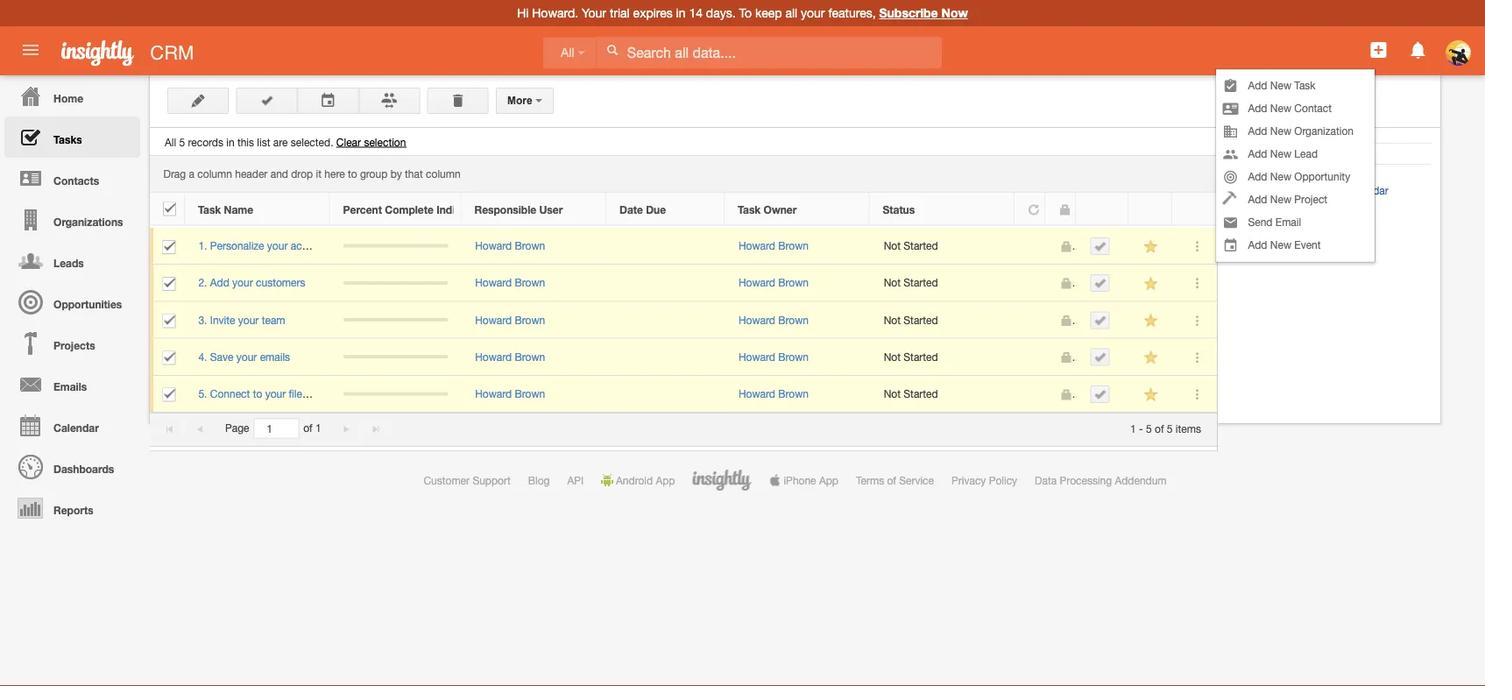Task type: locate. For each thing, give the bounding box(es) containing it.
0 horizontal spatial all
[[165, 136, 176, 148]]

to inside row
[[253, 388, 262, 400]]

3 not started cell from the top
[[871, 302, 1016, 339]]

0 vertical spatial to
[[348, 168, 357, 180]]

your for team
[[238, 314, 259, 326]]

1. personalize your account link
[[198, 240, 338, 252]]

navigation containing home
[[0, 75, 140, 529]]

of right terms
[[887, 474, 897, 486]]

service
[[899, 474, 934, 486]]

tasks for export tasks
[[1278, 233, 1304, 245]]

your
[[582, 6, 607, 20]]

0 horizontal spatial 5
[[179, 136, 185, 148]]

not for 1. personalize your account
[[884, 240, 901, 252]]

0 vertical spatial to
[[739, 6, 752, 20]]

1 horizontal spatial to
[[1296, 184, 1307, 196]]

2 private task image from the top
[[1060, 278, 1072, 290]]

new for opportunity
[[1271, 170, 1292, 183]]

import for import / export
[[1229, 159, 1267, 170]]

2 horizontal spatial 5
[[1167, 422, 1173, 435]]

1 vertical spatial to
[[1296, 184, 1307, 196]]

row group containing 1. personalize your account
[[150, 228, 1217, 413]]

add for add new project
[[1248, 193, 1268, 205]]

3 not started from the top
[[884, 314, 938, 326]]

following image for 4. save your emails
[[1143, 349, 1160, 366]]

1 following image from the top
[[1143, 238, 1160, 255]]

new for project
[[1271, 193, 1292, 205]]

your right save
[[236, 351, 257, 363]]

contact
[[1295, 102, 1332, 114]]

following image for 1. personalize your account
[[1143, 238, 1160, 255]]

days.
[[706, 6, 736, 20]]

5 not from the top
[[884, 388, 901, 400]]

cell
[[150, 228, 185, 265], [607, 228, 725, 265], [1016, 228, 1047, 265], [1077, 228, 1130, 265], [150, 265, 185, 302], [330, 265, 462, 302], [607, 265, 725, 302], [1016, 265, 1047, 302], [1077, 265, 1130, 302], [150, 302, 185, 339], [330, 302, 462, 339], [607, 302, 725, 339], [1016, 302, 1047, 339], [1077, 302, 1130, 339], [150, 339, 185, 376], [330, 339, 462, 376], [607, 339, 725, 376], [1016, 339, 1047, 376], [1077, 339, 1130, 376], [150, 376, 185, 413], [330, 376, 462, 413], [607, 376, 725, 413], [1016, 376, 1047, 413], [1077, 376, 1130, 413]]

mark this task complete image for 1. personalize your account
[[1094, 240, 1106, 252]]

private task image for 3. invite your team
[[1060, 315, 1072, 327]]

of
[[303, 422, 313, 435], [1155, 422, 1164, 435], [887, 474, 897, 486]]

5 started from the top
[[904, 388, 938, 400]]

1 app from the left
[[656, 474, 675, 486]]

dashboards link
[[4, 446, 140, 487]]

add new lead link
[[1217, 142, 1375, 165]]

mark this task complete image for 5. connect to your files and apps
[[1094, 388, 1106, 400]]

app for android app
[[656, 474, 675, 486]]

are
[[273, 136, 288, 148]]

Search all data.... text field
[[597, 37, 942, 68]]

import up 'export tasks' link
[[1244, 209, 1275, 221]]

private task image for customers
[[1060, 278, 1072, 290]]

2 mark this task complete image from the top
[[1094, 351, 1106, 363]]

howard brown
[[475, 240, 545, 252], [739, 240, 809, 252], [475, 277, 545, 289], [739, 277, 809, 289], [475, 314, 545, 326], [739, 314, 809, 326], [475, 351, 545, 363], [739, 351, 809, 363], [475, 388, 545, 400], [739, 388, 809, 400]]

calendar up dashboards link
[[54, 422, 99, 434]]

brown
[[515, 240, 545, 252], [779, 240, 809, 252], [515, 277, 545, 289], [779, 277, 809, 289], [515, 314, 545, 326], [779, 314, 809, 326], [515, 351, 545, 363], [779, 351, 809, 363], [515, 388, 545, 400], [779, 388, 809, 400]]

2 following image from the top
[[1143, 275, 1160, 292]]

5 not started cell from the top
[[871, 376, 1016, 413]]

that
[[405, 168, 423, 180]]

0 vertical spatial in
[[676, 6, 686, 20]]

your up "3. invite your team"
[[232, 277, 253, 289]]

4 not from the top
[[884, 351, 901, 363]]

blog
[[528, 474, 550, 486]]

import
[[1229, 159, 1267, 170], [1244, 209, 1275, 221]]

in
[[676, 6, 686, 20], [226, 136, 235, 148]]

1 horizontal spatial task
[[738, 203, 761, 216]]

event
[[1295, 239, 1321, 251]]

data processing addendum
[[1035, 474, 1167, 486]]

following image
[[1143, 238, 1160, 255], [1143, 275, 1160, 292], [1143, 349, 1160, 366], [1143, 386, 1160, 403]]

home link
[[4, 75, 140, 117]]

7 new from the top
[[1271, 239, 1292, 251]]

all inside all 'link'
[[561, 46, 575, 60]]

2 app from the left
[[819, 474, 839, 486]]

None checkbox
[[163, 240, 176, 254], [163, 277, 176, 291], [163, 351, 176, 365], [163, 388, 176, 402], [163, 240, 176, 254], [163, 277, 176, 291], [163, 351, 176, 365], [163, 388, 176, 402]]

your for account
[[267, 240, 288, 252]]

contacts link
[[4, 158, 140, 199]]

private task image for 5. connect to your files and apps
[[1060, 389, 1072, 401]]

not started for 5. connect to your files and apps
[[884, 388, 938, 400]]

responsible
[[475, 203, 537, 216]]

4 not started cell from the top
[[871, 339, 1016, 376]]

private task image
[[1059, 204, 1071, 216], [1060, 315, 1072, 327], [1060, 352, 1072, 364], [1060, 389, 1072, 401]]

1 horizontal spatial in
[[676, 6, 686, 20]]

1 mark this task complete image from the top
[[1094, 277, 1106, 289]]

home
[[54, 92, 83, 104]]

task up the contact
[[1295, 79, 1316, 92]]

5 left items at the bottom right of page
[[1167, 422, 1173, 435]]

import left /
[[1229, 159, 1267, 170]]

and left drop
[[271, 168, 288, 180]]

row containing task name
[[150, 193, 1217, 226]]

3 following image from the top
[[1143, 349, 1160, 366]]

1 not started from the top
[[884, 240, 938, 252]]

new
[[1271, 79, 1292, 92], [1271, 102, 1292, 114], [1271, 125, 1292, 137], [1271, 148, 1292, 160], [1271, 170, 1292, 183], [1271, 193, 1292, 205], [1271, 239, 1292, 251]]

to down add new opportunity
[[1296, 184, 1307, 196]]

press ctrl + space to group column header
[[1076, 193, 1129, 226], [1129, 193, 1173, 226], [1173, 193, 1217, 226]]

import / export
[[1229, 159, 1315, 170]]

1 new from the top
[[1271, 79, 1292, 92]]

export down the send
[[1244, 233, 1275, 245]]

import tasks
[[1241, 209, 1304, 221]]

1 horizontal spatial column
[[426, 168, 461, 180]]

group
[[360, 168, 388, 180]]

not for 2. add your customers
[[884, 277, 901, 289]]

0 horizontal spatial column
[[197, 168, 232, 180]]

0 horizontal spatial and
[[271, 168, 288, 180]]

mark this task complete image for 2. add your customers
[[1094, 277, 1106, 289]]

5 left records
[[179, 136, 185, 148]]

invite
[[210, 314, 235, 326]]

howard.
[[532, 6, 579, 20]]

all for all
[[561, 46, 575, 60]]

1 not started cell from the top
[[871, 228, 1016, 265]]

not for 3. invite your team
[[884, 314, 901, 326]]

calendar link
[[4, 405, 140, 446]]

1 horizontal spatial 1
[[1131, 422, 1137, 435]]

items
[[1176, 422, 1202, 435]]

owner
[[764, 203, 797, 216]]

this
[[237, 136, 254, 148]]

1 horizontal spatial and
[[310, 388, 328, 400]]

not started cell for 4. save your emails
[[871, 339, 1016, 376]]

row group
[[150, 193, 1217, 226], [150, 228, 1217, 413]]

4 row from the top
[[150, 302, 1217, 339]]

0 vertical spatial and
[[271, 168, 288, 180]]

1 horizontal spatial all
[[561, 46, 575, 60]]

your left "team"
[[238, 314, 259, 326]]

column right a
[[197, 168, 232, 180]]

subscribe now link
[[880, 6, 968, 20]]

6 row from the top
[[150, 376, 1217, 413]]

0 horizontal spatial calendar
[[54, 422, 99, 434]]

1 vertical spatial mark this task complete image
[[1094, 351, 1106, 363]]

1 vertical spatial import
[[1244, 209, 1275, 221]]

row containing 4. save your emails
[[150, 339, 1217, 376]]

1 right '1' 'field' at the left
[[315, 422, 321, 435]]

processing
[[1060, 474, 1112, 486]]

import tasks link
[[1229, 209, 1304, 221]]

5 not started from the top
[[884, 388, 938, 400]]

data processing addendum link
[[1035, 474, 1167, 486]]

your left account
[[267, 240, 288, 252]]

1 - 5 of 5 items
[[1131, 422, 1202, 435]]

all up drag
[[165, 136, 176, 148]]

5 new from the top
[[1271, 170, 1292, 183]]

in left 14
[[676, 6, 686, 20]]

to
[[348, 168, 357, 180], [253, 388, 262, 400]]

0 horizontal spatial export
[[1244, 233, 1275, 245]]

of right '1' 'field' at the left
[[303, 422, 313, 435]]

0 horizontal spatial 1
[[315, 422, 321, 435]]

1 not from the top
[[884, 240, 901, 252]]

1 mark this task complete image from the top
[[1094, 240, 1106, 252]]

1 horizontal spatial of
[[887, 474, 897, 486]]

column
[[197, 168, 232, 180], [426, 168, 461, 180]]

5 right '-' in the bottom right of the page
[[1146, 422, 1152, 435]]

dashboards
[[54, 463, 114, 475]]

2 horizontal spatial of
[[1155, 422, 1164, 435]]

1 horizontal spatial app
[[819, 474, 839, 486]]

3 started from the top
[[904, 314, 938, 326]]

not started cell for 3. invite your team
[[871, 302, 1016, 339]]

0 horizontal spatial app
[[656, 474, 675, 486]]

records
[[188, 136, 223, 148]]

to right the connect
[[253, 388, 262, 400]]

4. save your emails link
[[198, 351, 299, 363]]

1 vertical spatial export
[[1244, 233, 1275, 245]]

private task image for 4. save your emails
[[1060, 352, 1072, 364]]

and right files
[[310, 388, 328, 400]]

tasks
[[54, 133, 82, 145], [1266, 184, 1293, 196], [1278, 209, 1304, 221], [1278, 233, 1304, 245]]

not for 4. save your emails
[[884, 351, 901, 363]]

task
[[1295, 79, 1316, 92], [198, 203, 221, 216], [738, 203, 761, 216]]

more
[[508, 95, 536, 106]]

1 row group from the top
[[150, 193, 1217, 226]]

4 new from the top
[[1271, 148, 1292, 160]]

mark this task complete image
[[1094, 277, 1106, 289], [1094, 314, 1106, 326]]

ok image
[[261, 94, 273, 106]]

tasks down add new opportunity
[[1266, 184, 1293, 196]]

mark this task complete image
[[1094, 240, 1106, 252], [1094, 351, 1106, 363], [1094, 388, 1106, 400]]

in left this
[[226, 136, 235, 148]]

1 vertical spatial and
[[310, 388, 328, 400]]

add new opportunity
[[1248, 170, 1351, 183]]

started for 1. personalize your account
[[904, 240, 938, 252]]

task left owner
[[738, 203, 761, 216]]

14
[[689, 6, 703, 20]]

not started cell
[[871, 228, 1016, 265], [871, 265, 1016, 302], [871, 302, 1016, 339], [871, 339, 1016, 376], [871, 376, 1016, 413]]

send
[[1248, 216, 1273, 228]]

of right '-' in the bottom right of the page
[[1155, 422, 1164, 435]]

None checkbox
[[163, 202, 176, 216], [163, 314, 176, 328], [163, 202, 176, 216], [163, 314, 176, 328]]

4 following image from the top
[[1143, 386, 1160, 403]]

2 press ctrl + space to group column header from the left
[[1129, 193, 1173, 226]]

1 vertical spatial to
[[253, 388, 262, 400]]

0 vertical spatial mark this task complete image
[[1094, 240, 1106, 252]]

new for lead
[[1271, 148, 1292, 160]]

3 new from the top
[[1271, 125, 1292, 137]]

row
[[150, 193, 1217, 226], [150, 228, 1217, 265], [150, 265, 1217, 302], [150, 302, 1217, 339], [150, 339, 1217, 376], [150, 376, 1217, 413]]

0 horizontal spatial task
[[198, 203, 221, 216]]

calendar right google
[[1346, 184, 1389, 196]]

2 vertical spatial mark this task complete image
[[1094, 388, 1106, 400]]

1 horizontal spatial export
[[1276, 159, 1315, 170]]

1 vertical spatial private task image
[[1060, 278, 1072, 290]]

1 field
[[254, 419, 298, 438]]

recycle
[[1246, 138, 1292, 149]]

iphone app
[[784, 474, 839, 486]]

1 row from the top
[[150, 193, 1217, 226]]

1 vertical spatial row group
[[150, 228, 1217, 413]]

2 not started cell from the top
[[871, 265, 1016, 302]]

2 row group from the top
[[150, 228, 1217, 413]]

calendar
[[1346, 184, 1389, 196], [54, 422, 99, 434]]

0 horizontal spatial in
[[226, 136, 235, 148]]

0 horizontal spatial to
[[253, 388, 262, 400]]

app right iphone
[[819, 474, 839, 486]]

2 not started from the top
[[884, 277, 938, 289]]

2 column from the left
[[426, 168, 461, 180]]

private task image for account
[[1060, 241, 1072, 253]]

send email link
[[1217, 211, 1375, 233]]

to right here
[[348, 168, 357, 180]]

data
[[1035, 474, 1057, 486]]

1 vertical spatial mark this task complete image
[[1094, 314, 1106, 326]]

app for iphone app
[[819, 474, 839, 486]]

notifications image
[[1408, 39, 1429, 60]]

it
[[316, 168, 322, 180]]

3 press ctrl + space to group column header from the left
[[1173, 193, 1217, 226]]

your for customers
[[232, 277, 253, 289]]

organizations
[[54, 216, 123, 228]]

navigation
[[0, 75, 140, 529]]

percent
[[343, 203, 382, 216]]

android app link
[[601, 474, 675, 486]]

0 vertical spatial calendar
[[1346, 184, 1389, 196]]

export up add new opportunity
[[1276, 159, 1315, 170]]

6 new from the top
[[1271, 193, 1292, 205]]

1 left '-' in the bottom right of the page
[[1131, 422, 1137, 435]]

1 horizontal spatial calendar
[[1346, 184, 1389, 196]]

task left name
[[198, 203, 221, 216]]

4 started from the top
[[904, 351, 938, 363]]

your
[[801, 6, 825, 20], [267, 240, 288, 252], [232, 277, 253, 289], [238, 314, 259, 326], [236, 351, 257, 363], [265, 388, 286, 400]]

add for add new event
[[1248, 239, 1268, 251]]

0 vertical spatial mark this task complete image
[[1094, 277, 1106, 289]]

column right that
[[426, 168, 461, 180]]

1 private task image from the top
[[1060, 241, 1072, 253]]

tasks down add new project
[[1278, 209, 1304, 221]]

1 started from the top
[[904, 240, 938, 252]]

1 vertical spatial all
[[165, 136, 176, 148]]

tasks link
[[4, 117, 140, 158]]

and
[[271, 168, 288, 180], [310, 388, 328, 400]]

repeating task image
[[1028, 204, 1040, 216]]

2 mark this task complete image from the top
[[1094, 314, 1106, 326]]

3 mark this task complete image from the top
[[1094, 388, 1106, 400]]

api
[[567, 474, 584, 486]]

tasks down email
[[1278, 233, 1304, 245]]

started for 4. save your emails
[[904, 351, 938, 363]]

5
[[179, 136, 185, 148], [1146, 422, 1152, 435], [1167, 422, 1173, 435]]

private task image
[[1060, 241, 1072, 253], [1060, 278, 1072, 290]]

2 new from the top
[[1271, 102, 1292, 114]]

app right android
[[656, 474, 675, 486]]

0 vertical spatial private task image
[[1060, 241, 1072, 253]]

1. personalize your account
[[198, 240, 329, 252]]

android app
[[616, 474, 675, 486]]

add
[[1248, 79, 1268, 92], [1248, 102, 1268, 114], [1248, 125, 1268, 137], [1248, 148, 1268, 160], [1248, 170, 1268, 183], [1244, 184, 1263, 196], [1248, 193, 1268, 205], [1248, 239, 1268, 251], [210, 277, 229, 289]]

2 not from the top
[[884, 277, 901, 289]]

drag a column header and drop it here to group by that column
[[163, 168, 461, 180]]

2 row from the top
[[150, 228, 1217, 265]]

all
[[561, 46, 575, 60], [165, 136, 176, 148]]

leads
[[54, 257, 84, 269]]

4 not started from the top
[[884, 351, 938, 363]]

all down howard.
[[561, 46, 575, 60]]

2.
[[198, 277, 207, 289]]

3 row from the top
[[150, 265, 1217, 302]]

0 vertical spatial import
[[1229, 159, 1267, 170]]

0 vertical spatial row group
[[150, 193, 1217, 226]]

3 not from the top
[[884, 314, 901, 326]]

5 row from the top
[[150, 339, 1217, 376]]

expires
[[633, 6, 673, 20]]

recycle bin
[[1246, 138, 1312, 149]]

new for task
[[1271, 79, 1292, 92]]

2 started from the top
[[904, 277, 938, 289]]

add for add new task
[[1248, 79, 1268, 92]]

0 vertical spatial all
[[561, 46, 575, 60]]

team
[[262, 314, 285, 326]]

new for organization
[[1271, 125, 1292, 137]]

to left keep
[[739, 6, 752, 20]]



Task type: vqa. For each thing, say whether or not it's contained in the screenshot.
bottommost import
yes



Task type: describe. For each thing, give the bounding box(es) containing it.
send email
[[1248, 216, 1302, 228]]

all 5 records in this list are selected. clear selection
[[165, 136, 406, 148]]

1 horizontal spatial 5
[[1146, 422, 1152, 435]]

blog link
[[528, 474, 550, 486]]

mark this task complete image for 3. invite your team
[[1094, 314, 1106, 326]]

not for 5. connect to your files and apps
[[884, 388, 901, 400]]

customer
[[424, 474, 470, 486]]

add inside row
[[210, 277, 229, 289]]

row containing 1. personalize your account
[[150, 228, 1217, 265]]

3.
[[198, 314, 207, 326]]

all link
[[543, 37, 596, 69]]

not started cell for 2. add your customers
[[871, 265, 1016, 302]]

support
[[473, 474, 511, 486]]

2. add your customers link
[[198, 277, 314, 289]]

1 column from the left
[[197, 168, 232, 180]]

add tasks to google calendar link
[[1229, 184, 1389, 196]]

clear
[[336, 136, 361, 148]]

api link
[[567, 474, 584, 486]]

date
[[620, 203, 643, 216]]

add for add tasks to google calendar
[[1244, 184, 1263, 196]]

apps
[[331, 388, 355, 400]]

terms of service
[[856, 474, 934, 486]]

add new lead
[[1248, 148, 1318, 160]]

5. connect to your files and apps
[[198, 388, 355, 400]]

add for add new opportunity
[[1248, 170, 1268, 183]]

export tasks link
[[1229, 233, 1304, 245]]

started for 2. add your customers
[[904, 277, 938, 289]]

projects link
[[4, 323, 140, 364]]

add new project link
[[1217, 188, 1375, 211]]

5. connect to your files and apps link
[[198, 388, 363, 400]]

1 vertical spatial calendar
[[54, 422, 99, 434]]

row containing 5. connect to your files and apps
[[150, 376, 1217, 413]]

iphone app link
[[769, 474, 839, 486]]

1 press ctrl + space to group column header from the left
[[1076, 193, 1129, 226]]

add new contact link
[[1217, 97, 1375, 120]]

add for add new contact
[[1248, 102, 1268, 114]]

5.
[[198, 388, 207, 400]]

personalize
[[210, 240, 264, 252]]

reports
[[54, 504, 93, 516]]

task owner
[[738, 203, 797, 216]]

following image for 2. add your customers
[[1143, 275, 1160, 292]]

row containing 3. invite your team
[[150, 302, 1217, 339]]

name
[[224, 203, 253, 216]]

and inside row
[[310, 388, 328, 400]]

0 horizontal spatial of
[[303, 422, 313, 435]]

1 vertical spatial in
[[226, 136, 235, 148]]

your left files
[[265, 388, 286, 400]]

all for all 5 records in this list are selected. clear selection
[[165, 136, 176, 148]]

files
[[289, 388, 308, 400]]

customers
[[256, 277, 305, 289]]

not started for 3. invite your team
[[884, 314, 938, 326]]

4.
[[198, 351, 207, 363]]

import for import tasks
[[1244, 209, 1275, 221]]

new for event
[[1271, 239, 1292, 251]]

mark this task complete image for 4. save your emails
[[1094, 351, 1106, 363]]

not started for 2. add your customers
[[884, 277, 938, 289]]

all
[[786, 6, 798, 20]]

tasks up contacts link
[[54, 133, 82, 145]]

addendum
[[1115, 474, 1167, 486]]

opportunities link
[[4, 281, 140, 323]]

list
[[257, 136, 270, 148]]

opportunity
[[1295, 170, 1351, 183]]

hi
[[517, 6, 529, 20]]

task for task name
[[198, 203, 221, 216]]

row containing 2. add your customers
[[150, 265, 1217, 302]]

privacy policy
[[952, 474, 1018, 486]]

opportunities
[[54, 298, 122, 310]]

1 1 from the left
[[315, 422, 321, 435]]

header
[[235, 168, 268, 180]]

bin
[[1295, 138, 1312, 149]]

following image for 5. connect to your files and apps
[[1143, 386, 1160, 403]]

-
[[1139, 422, 1144, 435]]

add tasks to google calendar
[[1241, 184, 1389, 196]]

your right all
[[801, 6, 825, 20]]

0% complete image
[[344, 244, 448, 248]]

customer support
[[424, 474, 511, 486]]

2. add your customers
[[198, 277, 305, 289]]

features,
[[829, 6, 876, 20]]

email
[[1276, 216, 1302, 228]]

a
[[189, 168, 195, 180]]

indicator
[[437, 203, 481, 216]]

selected.
[[291, 136, 333, 148]]

due
[[646, 203, 666, 216]]

add new task
[[1248, 79, 1316, 92]]

1 horizontal spatial to
[[348, 168, 357, 180]]

tasks for import tasks
[[1278, 209, 1304, 221]]

customer support link
[[424, 474, 511, 486]]

emails link
[[4, 364, 140, 405]]

your for emails
[[236, 351, 257, 363]]

more link
[[496, 88, 554, 114]]

date due
[[620, 203, 666, 216]]

row group containing task name
[[150, 193, 1217, 226]]

tasks for add tasks to google calendar
[[1266, 184, 1293, 196]]

privacy
[[952, 474, 986, 486]]

terms
[[856, 474, 884, 486]]

4. save your emails
[[198, 351, 290, 363]]

2 1 from the left
[[1131, 422, 1137, 435]]

by
[[391, 168, 402, 180]]

recycle bin link
[[1229, 138, 1320, 152]]

2 horizontal spatial task
[[1295, 79, 1316, 92]]

lead
[[1295, 148, 1318, 160]]

add new event link
[[1217, 233, 1375, 256]]

iphone
[[784, 474, 816, 486]]

projects
[[54, 339, 95, 351]]

selection
[[364, 136, 406, 148]]

project
[[1295, 193, 1328, 205]]

account
[[291, 240, 329, 252]]

page
[[225, 422, 249, 435]]

save
[[210, 351, 234, 363]]

add for add new organization
[[1248, 125, 1268, 137]]

trial
[[610, 6, 630, 20]]

not started cell for 5. connect to your files and apps
[[871, 376, 1016, 413]]

percent complete indicator responsible user
[[343, 203, 563, 216]]

add new organization link
[[1217, 120, 1375, 142]]

0 vertical spatial export
[[1276, 159, 1315, 170]]

new for contact
[[1271, 102, 1292, 114]]

add for add new lead
[[1248, 148, 1268, 160]]

add new project
[[1248, 193, 1328, 205]]

3. invite your team
[[198, 314, 285, 326]]

white image
[[606, 44, 619, 56]]

not started for 4. save your emails
[[884, 351, 938, 363]]

0 horizontal spatial to
[[739, 6, 752, 20]]

android
[[616, 474, 653, 486]]

not started cell for 1. personalize your account
[[871, 228, 1016, 265]]

started for 5. connect to your files and apps
[[904, 388, 938, 400]]

following image
[[1143, 312, 1160, 329]]

task for task owner
[[738, 203, 761, 216]]

not started for 1. personalize your account
[[884, 240, 938, 252]]

crm
[[150, 41, 194, 64]]

started for 3. invite your team
[[904, 314, 938, 326]]



